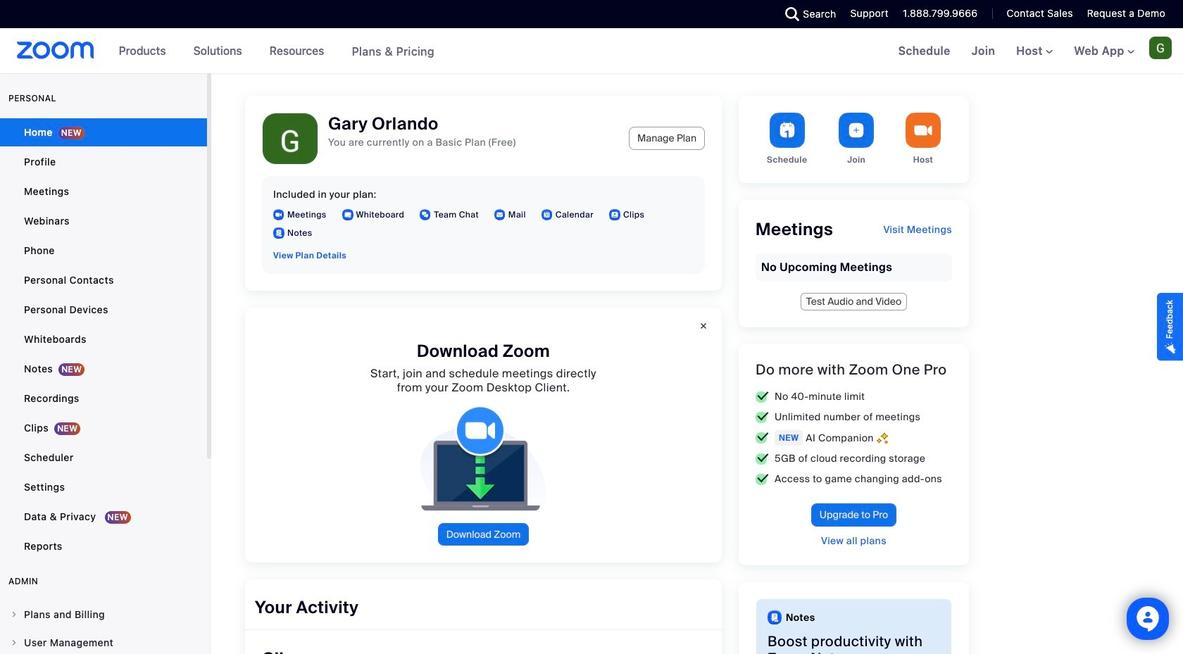 Task type: locate. For each thing, give the bounding box(es) containing it.
check box image
[[756, 391, 769, 403], [756, 453, 769, 465], [756, 474, 769, 485]]

zoom logo image
[[17, 42, 94, 59]]

1 right image from the top
[[10, 611, 18, 619]]

profile.zoom_clips image
[[609, 209, 621, 221]]

advanced feature image
[[877, 432, 888, 444]]

0 vertical spatial menu item
[[0, 602, 207, 628]]

meetings navigation
[[888, 28, 1184, 75]]

1 check box image from the top
[[756, 412, 769, 423]]

profile picture image
[[1150, 37, 1172, 59]]

1 vertical spatial right image
[[10, 639, 18, 647]]

right image
[[10, 611, 18, 619], [10, 639, 18, 647]]

1 vertical spatial menu item
[[0, 630, 207, 655]]

2 menu item from the top
[[0, 630, 207, 655]]

1 vertical spatial check box image
[[756, 433, 769, 444]]

check box image
[[756, 412, 769, 423], [756, 433, 769, 444]]

admin menu menu
[[0, 602, 207, 655]]

3 check box image from the top
[[756, 474, 769, 485]]

profile.zoom_meetings image
[[273, 209, 285, 221]]

profile.zoom_mail image
[[494, 209, 506, 221]]

profile.zoom_team_chat image
[[420, 209, 431, 221]]

1 vertical spatial check box image
[[756, 453, 769, 465]]

2 right image from the top
[[10, 639, 18, 647]]

0 vertical spatial check box image
[[756, 412, 769, 423]]

personal menu menu
[[0, 118, 207, 562]]

0 vertical spatial right image
[[10, 611, 18, 619]]

product information navigation
[[108, 28, 445, 75]]

0 vertical spatial check box image
[[756, 391, 769, 403]]

menu item
[[0, 602, 207, 628], [0, 630, 207, 655]]

2 vertical spatial check box image
[[756, 474, 769, 485]]

banner
[[0, 28, 1184, 75]]



Task type: vqa. For each thing, say whether or not it's contained in the screenshot.
notes icon
yes



Task type: describe. For each thing, give the bounding box(es) containing it.
download zoom image
[[409, 407, 558, 512]]

profile.zoom_notes image
[[273, 228, 285, 239]]

1 check box image from the top
[[756, 391, 769, 403]]

2 check box image from the top
[[756, 453, 769, 465]]

host image
[[906, 113, 941, 148]]

notes image
[[768, 611, 782, 625]]

schedule image
[[770, 113, 805, 148]]

join image
[[839, 113, 874, 148]]

avatar image
[[263, 113, 318, 168]]

2 check box image from the top
[[756, 433, 769, 444]]

1 menu item from the top
[[0, 602, 207, 628]]

profile.zoom_whiteboard image
[[342, 209, 353, 221]]

profile.zoom_calendar image
[[542, 209, 553, 221]]



